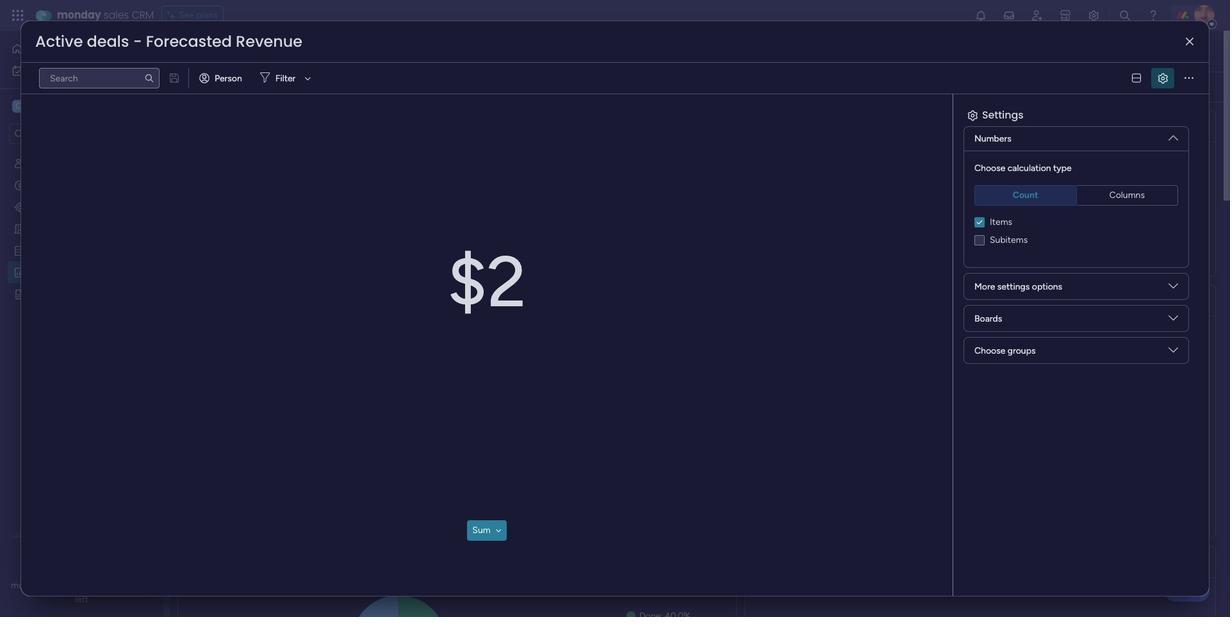 Task type: locate. For each thing, give the bounding box(es) containing it.
choose calculation type
[[975, 163, 1072, 174]]

dapulse dropdown down arrow image
[[1169, 281, 1179, 296]]

days
[[134, 580, 152, 591]]

sales for monday sales crm
[[104, 8, 129, 22]]

add widget
[[208, 81, 255, 92]]

settings
[[983, 108, 1024, 122]]

list box
[[0, 150, 163, 478]]

revenue
[[236, 31, 303, 52], [939, 118, 990, 134]]

see plans
[[179, 10, 218, 21]]

sales
[[104, 8, 129, 22], [45, 580, 65, 591]]

monday marketplace image
[[1059, 9, 1072, 22]]

help image
[[1147, 9, 1160, 22]]

0 horizontal spatial monday
[[11, 580, 43, 591]]

crm
[[132, 8, 154, 22], [67, 580, 87, 591]]

0 horizontal spatial revenue
[[236, 31, 303, 52]]

1 vertical spatial choose
[[975, 345, 1006, 356]]

1 vertical spatial crm
[[67, 580, 87, 591]]

columns
[[1110, 190, 1145, 201]]

0 vertical spatial monday
[[57, 8, 101, 22]]

more dots image
[[1185, 73, 1194, 83]]

sum button
[[467, 521, 507, 541]]

1 horizontal spatial revenue
[[939, 118, 990, 134]]

more settings options
[[975, 281, 1063, 292]]

sales dashboard banner
[[170, 31, 1224, 103]]

revenue right actual
[[939, 118, 990, 134]]

1 vertical spatial sales
[[45, 580, 65, 591]]

3 dapulse dropdown down arrow image from the top
[[1169, 345, 1179, 360]]

None search field
[[39, 68, 160, 88]]

c
[[15, 101, 22, 112]]

choose
[[975, 163, 1006, 174], [975, 345, 1006, 356]]

sales up deals
[[104, 8, 129, 22]]

0 vertical spatial dapulse dropdown down arrow image
[[1169, 128, 1179, 143]]

0 vertical spatial sales
[[104, 8, 129, 22]]

count
[[1013, 190, 1039, 201]]

see plans button
[[162, 6, 223, 25]]

1 horizontal spatial monday
[[57, 8, 101, 22]]

boards
[[975, 313, 1003, 324]]

dapulse dropdown down arrow image for choose groups
[[1169, 345, 1179, 360]]

options
[[1032, 281, 1063, 292]]

choose down numbers
[[975, 163, 1006, 174]]

Active deals - Forecasted Revenue field
[[32, 31, 306, 52]]

2 vertical spatial dapulse dropdown down arrow image
[[1169, 345, 1179, 360]]

help
[[1176, 585, 1199, 598]]

filter button
[[255, 68, 316, 88]]

actual revenue
[[898, 118, 990, 134]]

$2
[[448, 240, 527, 324]]

more
[[975, 281, 996, 292]]

None search field
[[382, 77, 503, 97]]

plans
[[196, 10, 218, 21]]

connected
[[295, 81, 338, 92]]

actual
[[898, 118, 936, 134]]

sum
[[473, 525, 491, 536]]

Filter dashboard by text search field
[[382, 77, 503, 97]]

0 vertical spatial choose
[[975, 163, 1006, 174]]

choose for choose calculation type
[[975, 163, 1006, 174]]

arrow down image
[[300, 71, 316, 86]]

2 choose from the top
[[975, 345, 1006, 356]]

1 connected board button
[[265, 77, 369, 97]]

$0
[[1018, 165, 1074, 220]]

1 vertical spatial dapulse dropdown down arrow image
[[1169, 313, 1179, 328]]

monday
[[57, 8, 101, 22], [11, 580, 43, 591]]

none search field inside sales dashboard banner
[[382, 77, 503, 97]]

select product image
[[12, 9, 24, 22]]

Actual Revenue field
[[895, 118, 993, 135]]

1 vertical spatial monday
[[11, 580, 43, 591]]

crm up left
[[67, 580, 87, 591]]

monday sales crm pro trial
[[11, 580, 120, 591]]

james peterson image
[[1195, 5, 1215, 26]]

columns button
[[1077, 185, 1179, 206]]

1 vertical spatial revenue
[[939, 118, 990, 134]]

type
[[1054, 163, 1072, 174]]

work
[[44, 65, 64, 76]]

home link
[[8, 38, 156, 59]]

public board image
[[13, 288, 26, 300]]

option
[[0, 152, 163, 154]]

home option
[[8, 38, 156, 59]]

1 connected board
[[289, 81, 364, 92]]

crm up -
[[132, 8, 154, 22]]

filter
[[275, 73, 296, 84]]

1 horizontal spatial sales
[[104, 8, 129, 22]]

0 horizontal spatial sales
[[45, 580, 65, 591]]

1 dapulse dropdown down arrow image from the top
[[1169, 128, 1179, 143]]

1 choose from the top
[[975, 163, 1006, 174]]

sales left pro
[[45, 580, 65, 591]]

1 horizontal spatial crm
[[132, 8, 154, 22]]

dapulse dropdown down arrow image
[[1169, 128, 1179, 143], [1169, 313, 1179, 328], [1169, 345, 1179, 360]]

search everything image
[[1119, 9, 1132, 22]]

0 vertical spatial crm
[[132, 8, 154, 22]]

0 horizontal spatial crm
[[67, 580, 87, 591]]

choose left groups
[[975, 345, 1006, 356]]

monday for monday sales crm pro trial
[[11, 580, 43, 591]]

revenue up filter "popup button"
[[236, 31, 303, 52]]

active
[[35, 31, 83, 52]]

dashboard
[[252, 37, 364, 65]]

7 days left
[[75, 580, 152, 605]]

sales for monday sales crm pro trial
[[45, 580, 65, 591]]

2 dapulse dropdown down arrow image from the top
[[1169, 313, 1179, 328]]



Task type: vqa. For each thing, say whether or not it's contained in the screenshot.
the right Game
no



Task type: describe. For each thing, give the bounding box(es) containing it.
filter board by anything image
[[643, 79, 659, 95]]

left
[[75, 594, 89, 605]]

monday for monday sales crm
[[57, 8, 101, 22]]

settings image
[[1193, 81, 1206, 93]]

revenue inside field
[[939, 118, 990, 134]]

invite members image
[[1031, 9, 1044, 22]]

Filter dashboard by text search field
[[39, 68, 160, 88]]

forecasted
[[146, 31, 232, 52]]

pro
[[89, 580, 103, 591]]

board
[[340, 81, 364, 92]]

count button
[[975, 185, 1077, 206]]

settings
[[998, 281, 1030, 292]]

sales dashboard
[[193, 37, 364, 65]]

numbers
[[975, 133, 1012, 144]]

Sales Dashboard field
[[190, 37, 367, 65]]

subitems
[[990, 235, 1028, 245]]

search image
[[144, 73, 154, 83]]

dapulse x slim image
[[1186, 37, 1194, 46]]

public dashboard image
[[13, 266, 26, 278]]

person
[[215, 73, 242, 84]]

home
[[28, 43, 53, 54]]

deals
[[87, 31, 129, 52]]

my work link
[[8, 60, 156, 81]]

workspace image
[[12, 99, 25, 113]]

update feed image
[[1003, 9, 1016, 22]]

groups
[[1008, 345, 1036, 356]]

7
[[127, 580, 132, 591]]

calculation
[[1008, 163, 1051, 174]]

dapulse dropdown down arrow image for boards
[[1169, 313, 1179, 328]]

dapulse dropdown down arrow image for numbers
[[1169, 128, 1179, 143]]

notifications image
[[975, 9, 988, 22]]

monday sales crm
[[57, 8, 154, 22]]

v2 split view image
[[1133, 73, 1141, 83]]

add
[[208, 81, 225, 92]]

add widget button
[[185, 77, 260, 97]]

sales
[[193, 37, 247, 65]]

my work
[[29, 65, 64, 76]]

-
[[133, 31, 142, 52]]

choose groups
[[975, 345, 1036, 356]]

person button
[[194, 68, 250, 88]]

my work option
[[8, 60, 156, 81]]

items
[[990, 217, 1013, 228]]

my
[[29, 65, 42, 76]]

trial
[[105, 580, 120, 591]]

crm for monday sales crm
[[132, 8, 154, 22]]

emails settings image
[[1088, 9, 1100, 22]]

active deals - forecasted revenue
[[35, 31, 303, 52]]

help button
[[1165, 581, 1210, 602]]

crm for monday sales crm pro trial
[[67, 580, 87, 591]]

c button
[[9, 95, 125, 117]]

0 vertical spatial revenue
[[236, 31, 303, 52]]

widget
[[227, 81, 255, 92]]

see
[[179, 10, 194, 21]]

choose for choose groups
[[975, 345, 1006, 356]]

1
[[289, 81, 293, 92]]

angle down image
[[496, 526, 502, 535]]



